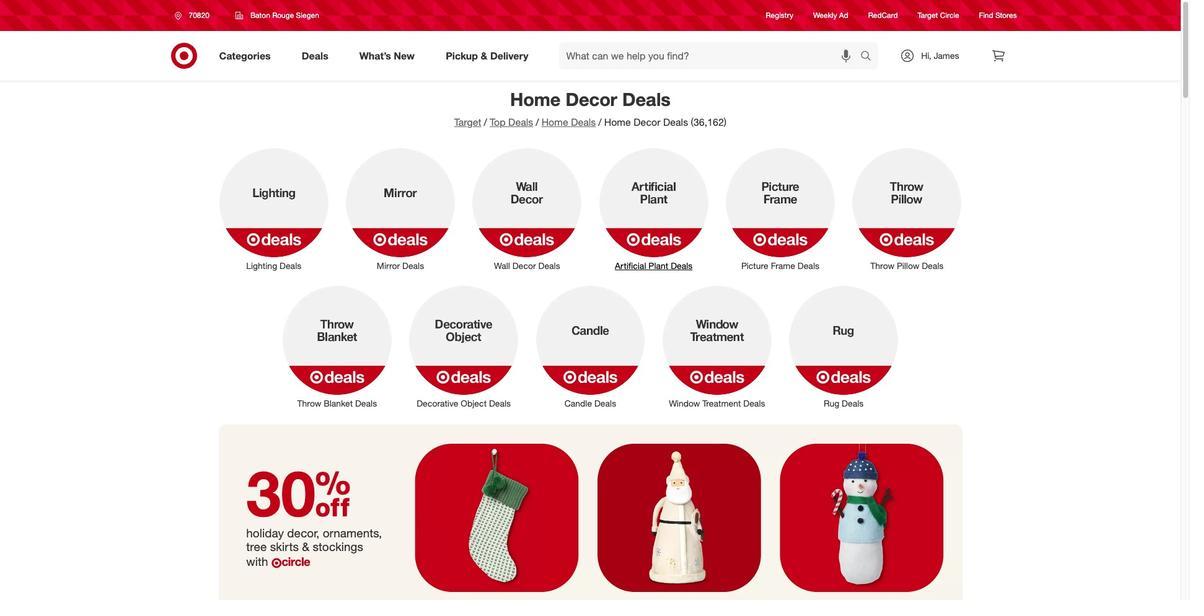 Task type: vqa. For each thing, say whether or not it's contained in the screenshot.
the Millie Moon Mega Box Disposable Diapers - Size 3 - 144ct
no



Task type: locate. For each thing, give the bounding box(es) containing it.
target left the circle
[[918, 11, 938, 20]]

baton rouge siegen
[[250, 11, 319, 20]]

pillow
[[897, 260, 919, 271]]

1 vertical spatial throw
[[297, 398, 321, 409]]

throw blanket deals
[[297, 398, 377, 409]]

target left "top"
[[454, 116, 481, 128]]

0 horizontal spatial decor
[[512, 260, 536, 271]]

lighting deals link
[[210, 146, 337, 272]]

/ right top deals link
[[536, 116, 539, 128]]

registry
[[766, 11, 793, 20]]

home deals link
[[542, 116, 596, 128]]

target circle
[[918, 11, 959, 20]]

picture
[[741, 260, 769, 271]]

& right the pickup
[[481, 49, 488, 62]]

1 horizontal spatial target
[[918, 11, 938, 20]]

throw for throw pillow deals
[[870, 260, 895, 271]]

picture frame deals link
[[717, 146, 844, 272]]

decor right wall
[[512, 260, 536, 271]]

holiday
[[246, 525, 284, 540]]

1 vertical spatial &
[[302, 540, 309, 554]]

1 vertical spatial target
[[454, 116, 481, 128]]

home
[[510, 88, 561, 110], [542, 116, 568, 128], [604, 116, 631, 128]]

weekly ad
[[813, 11, 848, 20]]

throw left pillow
[[870, 260, 895, 271]]

blanket
[[324, 398, 353, 409]]

2 horizontal spatial decor
[[634, 116, 661, 128]]

plant
[[649, 260, 668, 271]]

target
[[918, 11, 938, 20], [454, 116, 481, 128]]

/ right home deals 'link' at the top of the page
[[598, 116, 602, 128]]

home up top deals link
[[510, 88, 561, 110]]

decorative object deals link
[[400, 283, 527, 410]]

throw blanket deals link
[[274, 283, 400, 410]]

3 / from the left
[[598, 116, 602, 128]]

30
[[246, 455, 351, 531]]

target circle link
[[918, 10, 959, 21]]

1 horizontal spatial &
[[481, 49, 488, 62]]

& up circle
[[302, 540, 309, 554]]

categories link
[[209, 42, 286, 69]]

rug deals link
[[780, 283, 907, 410]]

1 / from the left
[[484, 116, 487, 128]]

mirror deals
[[377, 260, 424, 271]]

window treatment deals link
[[654, 283, 780, 410]]

throw left blanket
[[297, 398, 321, 409]]

home decor deals target / top deals / home deals / home decor deals (36,162)
[[454, 88, 727, 128]]

top
[[490, 116, 506, 128]]

find stores
[[979, 11, 1017, 20]]

lighting deals
[[246, 260, 301, 271]]

decor up home deals 'link' at the top of the page
[[566, 88, 617, 110]]

circle
[[282, 554, 310, 569]]

skirts
[[270, 540, 299, 554]]

holiday decor, ornaments, tree skirts & stockings with
[[246, 525, 382, 569]]

find stores link
[[979, 10, 1017, 21]]

decorative
[[417, 398, 458, 409]]

0 horizontal spatial /
[[484, 116, 487, 128]]

mirror deals link
[[337, 146, 464, 272]]

frame
[[771, 260, 795, 271]]

lighting
[[246, 260, 277, 271]]

hi, james
[[921, 50, 959, 61]]

artificial
[[615, 260, 646, 271]]

redcard link
[[868, 10, 898, 21]]

0 vertical spatial throw
[[870, 260, 895, 271]]

ornaments,
[[323, 525, 382, 540]]

0 horizontal spatial target
[[454, 116, 481, 128]]

/ left "top"
[[484, 116, 487, 128]]

decor
[[566, 88, 617, 110], [634, 116, 661, 128], [512, 260, 536, 271]]

deals
[[302, 49, 328, 62], [622, 88, 671, 110], [508, 116, 533, 128], [571, 116, 596, 128], [663, 116, 688, 128], [280, 260, 301, 271], [402, 260, 424, 271], [538, 260, 560, 271], [671, 260, 693, 271], [798, 260, 819, 271], [922, 260, 944, 271], [355, 398, 377, 409], [489, 398, 511, 409], [594, 398, 616, 409], [743, 398, 765, 409], [842, 398, 864, 409]]

throw for throw blanket deals
[[297, 398, 321, 409]]

categories
[[219, 49, 271, 62]]

treatment
[[702, 398, 741, 409]]

home right top deals link
[[542, 116, 568, 128]]

0 vertical spatial &
[[481, 49, 488, 62]]

baton rouge siegen button
[[227, 4, 327, 27]]

window
[[669, 398, 700, 409]]

wall decor deals link
[[464, 146, 590, 272]]

/
[[484, 116, 487, 128], [536, 116, 539, 128], [598, 116, 602, 128]]

circle
[[940, 11, 959, 20]]

&
[[481, 49, 488, 62], [302, 540, 309, 554]]

2 horizontal spatial /
[[598, 116, 602, 128]]

what's new link
[[349, 42, 430, 69]]

rouge
[[272, 11, 294, 20]]

1 horizontal spatial throw
[[870, 260, 895, 271]]

1 horizontal spatial /
[[536, 116, 539, 128]]

pickup
[[446, 49, 478, 62]]

0 vertical spatial decor
[[566, 88, 617, 110]]

& inside the holiday decor, ornaments, tree skirts & stockings with
[[302, 540, 309, 554]]

registry link
[[766, 10, 793, 21]]

target link
[[454, 116, 481, 128]]

decor left (36,162)
[[634, 116, 661, 128]]

0 horizontal spatial &
[[302, 540, 309, 554]]

2 vertical spatial decor
[[512, 260, 536, 271]]

wall
[[494, 260, 510, 271]]

weekly
[[813, 11, 837, 20]]

decor for wall
[[512, 260, 536, 271]]

0 horizontal spatial throw
[[297, 398, 321, 409]]

throw
[[870, 260, 895, 271], [297, 398, 321, 409]]

1 horizontal spatial decor
[[566, 88, 617, 110]]



Task type: describe. For each thing, give the bounding box(es) containing it.
home right home deals 'link' at the top of the page
[[604, 116, 631, 128]]

mirror
[[377, 260, 400, 271]]

weekly ad link
[[813, 10, 848, 21]]

search button
[[855, 42, 885, 72]]

ad
[[839, 11, 848, 20]]

new
[[394, 49, 415, 62]]

0 vertical spatial target
[[918, 11, 938, 20]]

stockings
[[313, 540, 363, 554]]

artificial plant deals link
[[590, 146, 717, 272]]

candle deals link
[[527, 283, 654, 410]]

find
[[979, 11, 993, 20]]

stores
[[996, 11, 1017, 20]]

pickup & delivery
[[446, 49, 528, 62]]

james
[[934, 50, 959, 61]]

redcard
[[868, 11, 898, 20]]

what's
[[359, 49, 391, 62]]

candle
[[565, 398, 592, 409]]

window treatment deals
[[669, 398, 765, 409]]

wall decor deals
[[494, 260, 560, 271]]

picture frame deals
[[741, 260, 819, 271]]

70820
[[189, 11, 209, 20]]

2 / from the left
[[536, 116, 539, 128]]

baton
[[250, 11, 270, 20]]

delivery
[[490, 49, 528, 62]]

rug
[[824, 398, 839, 409]]

top deals link
[[490, 116, 533, 128]]

target inside home decor deals target / top deals / home deals / home decor deals (36,162)
[[454, 116, 481, 128]]

decor for home
[[566, 88, 617, 110]]

(36,162)
[[691, 116, 727, 128]]

What can we help you find? suggestions appear below search field
[[559, 42, 864, 69]]

throw pillow deals link
[[844, 146, 970, 272]]

throw pillow deals
[[870, 260, 944, 271]]

candle deals
[[565, 398, 616, 409]]

1 vertical spatial decor
[[634, 116, 661, 128]]

what's new
[[359, 49, 415, 62]]

hi,
[[921, 50, 931, 61]]

siegen
[[296, 11, 319, 20]]

decorative object deals
[[417, 398, 511, 409]]

70820 button
[[166, 4, 222, 27]]

artificial plant deals
[[615, 260, 693, 271]]

rug deals
[[824, 398, 864, 409]]

search
[[855, 51, 885, 63]]

deals inside 'link'
[[302, 49, 328, 62]]

with
[[246, 554, 268, 569]]

tree
[[246, 540, 267, 554]]

pickup & delivery link
[[435, 42, 544, 69]]

deals link
[[291, 42, 344, 69]]

decor,
[[287, 525, 319, 540]]

object
[[461, 398, 487, 409]]



